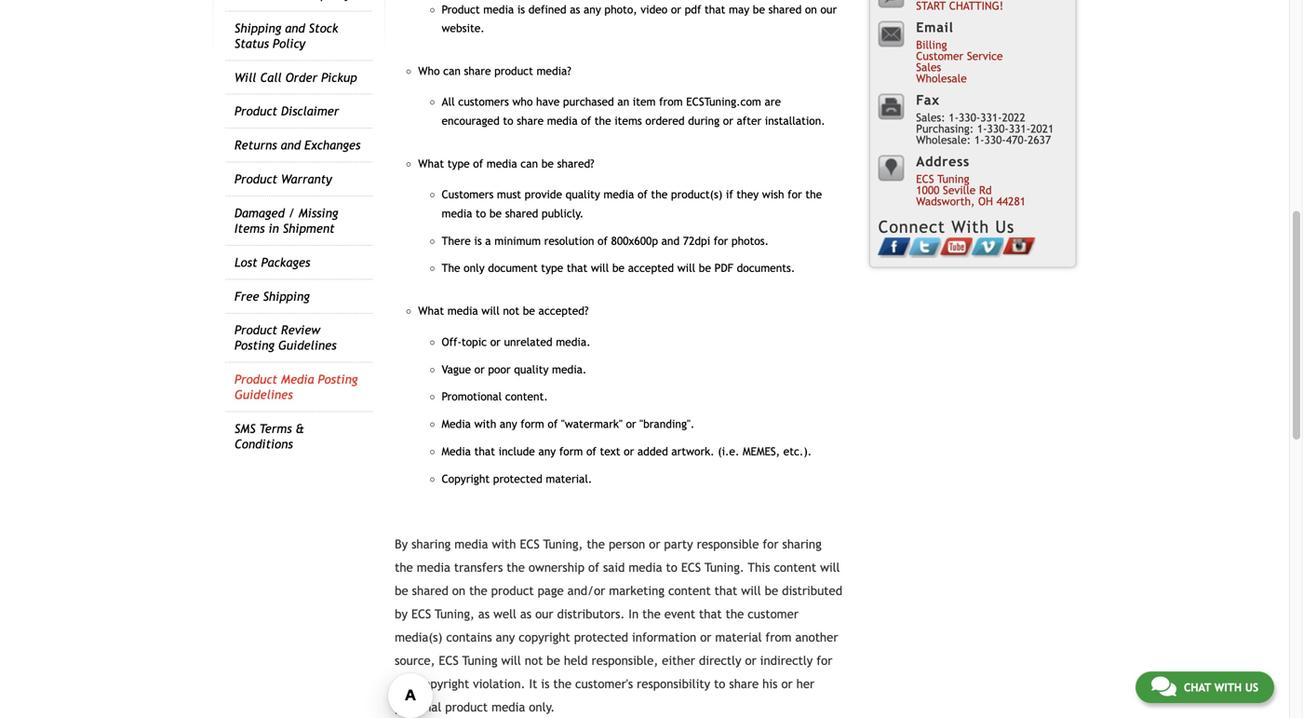 Task type: vqa. For each thing, say whether or not it's contained in the screenshot.
Code to the right
no



Task type: locate. For each thing, give the bounding box(es) containing it.
0 vertical spatial on
[[805, 3, 818, 16]]

guidelines
[[278, 338, 337, 353], [235, 388, 293, 402]]

fax sales: 1-330-331-2022 purchasing: 1-330-331-2021 wholesale: 1-330-470-2637
[[917, 92, 1055, 146]]

0 horizontal spatial our
[[536, 607, 554, 621]]

0 horizontal spatial content
[[669, 584, 711, 598]]

product for product review posting guidelines
[[235, 323, 277, 337]]

of down content.
[[548, 417, 558, 430]]

and for shipping
[[285, 21, 305, 35]]

any down source,
[[395, 677, 414, 691]]

1 vertical spatial type
[[541, 261, 564, 274]]

1 horizontal spatial type
[[541, 261, 564, 274]]

44281
[[997, 194, 1026, 208]]

shared
[[769, 3, 802, 16], [505, 207, 539, 220], [412, 584, 449, 598]]

the right wish
[[806, 188, 823, 201]]

1 vertical spatial tuning,
[[435, 607, 475, 621]]

be up 'customer'
[[765, 584, 779, 598]]

share down "who" on the top of the page
[[517, 114, 544, 127]]

copyright up personal
[[418, 677, 470, 691]]

sms terms & conditions
[[235, 421, 304, 451]]

for right wish
[[788, 188, 803, 201]]

any left photo,
[[584, 3, 601, 16]]

share
[[464, 64, 491, 77], [517, 114, 544, 127], [730, 677, 759, 691]]

1 vertical spatial our
[[536, 607, 554, 621]]

quality inside customers must provide quality media of the product(s) if they wish for the media to be shared publicly.
[[566, 188, 601, 201]]

ecs
[[917, 172, 935, 185], [520, 537, 540, 552], [682, 560, 701, 575], [412, 607, 431, 621], [439, 653, 459, 668]]

that down tuning. at the bottom
[[715, 584, 738, 598]]

the inside the all customers who have purchased an item from ecstuning.com are encouraged to share media of the items ordered during or after installation.
[[595, 114, 612, 127]]

posting inside product review posting guidelines
[[235, 338, 275, 353]]

quality for media.
[[514, 363, 549, 376]]

not inside by sharing media with ecs tuning, the person or party responsible for sharing the media transfers the ownership of said media to ecs tuning. this content will be shared on the product page and/or marketing content that will be distributed by ecs tuning, as well as our distributors. in the event that the customer media(s) contains any copyright protected information or material from another source, ecs tuning will not be held responsible, either directly or indirectly for any copyright violation. it is the customer's responsibility to share his or her personal product media only.
[[525, 653, 543, 668]]

330- up wholesale:
[[959, 111, 981, 124]]

product up sms
[[235, 372, 277, 387]]

shipping down packages
[[263, 289, 310, 303]]

or right text
[[624, 445, 634, 458]]

2 vertical spatial with
[[1215, 681, 1242, 694]]

content
[[774, 560, 817, 575], [669, 584, 711, 598]]

product inside product review posting guidelines
[[235, 323, 277, 337]]

tuning inside by sharing media with ecs tuning, the person or party responsible for sharing the media transfers the ownership of said media to ecs tuning. this content will be shared on the product page and/or marketing content that will be distributed by ecs tuning, as well as our distributors. in the event that the customer media(s) contains any copyright protected information or material from another source, ecs tuning will not be held responsible, either directly or indirectly for any copyright violation. it is the customer's responsibility to share his or her personal product media only.
[[463, 653, 498, 668]]

what up the "off-"
[[418, 304, 444, 317]]

or right topic
[[491, 335, 501, 348]]

not up off-topic or unrelated media.
[[503, 304, 520, 317]]

0 vertical spatial guidelines
[[278, 338, 337, 353]]

1 horizontal spatial 331-
[[1009, 122, 1031, 135]]

0 vertical spatial and
[[285, 21, 305, 35]]

1 vertical spatial us
[[1246, 681, 1259, 694]]

media up must
[[487, 157, 518, 170]]

us for chat with us
[[1246, 681, 1259, 694]]

returns and exchanges link
[[235, 138, 361, 152]]

chat with us
[[1185, 681, 1259, 694]]

if
[[726, 188, 734, 201]]

of left said
[[589, 560, 600, 575]]

1 horizontal spatial is
[[518, 3, 525, 16]]

a
[[485, 234, 491, 247]]

1 horizontal spatial us
[[1246, 681, 1259, 694]]

1 what from the top
[[418, 157, 444, 170]]

1 horizontal spatial tuning
[[938, 172, 970, 185]]

be down there is a minimum resolution of 800x600p and 72dpi for photos.
[[613, 261, 625, 274]]

may
[[729, 3, 750, 16]]

is right the 'it'
[[541, 677, 550, 691]]

by sharing media with ecs tuning, the person or party responsible for sharing the media transfers the ownership of said media to ecs tuning. this content will be shared on the product page and/or marketing content that will be distributed by ecs tuning, as well as our distributors. in the event that the customer media(s) contains any copyright protected information or material from another source, ecs tuning will not be held responsible, either directly or indirectly for any copyright violation. it is the customer's responsibility to share his or her personal product media only.
[[395, 537, 843, 714]]

email
[[917, 19, 954, 35]]

1 vertical spatial media
[[442, 417, 471, 430]]

1 vertical spatial tuning
[[463, 653, 498, 668]]

0 vertical spatial posting
[[235, 338, 275, 353]]

vague
[[442, 363, 471, 376]]

product warranty
[[235, 172, 332, 186]]

responsible,
[[592, 653, 659, 668]]

product inside product media is defined as any photo, video or pdf that may be shared on our website.
[[442, 3, 480, 16]]

tuning down contains
[[463, 653, 498, 668]]

0 horizontal spatial shared
[[412, 584, 449, 598]]

transfers
[[454, 560, 503, 575]]

1 horizontal spatial form
[[560, 445, 583, 458]]

us down 44281
[[996, 217, 1015, 236]]

they
[[737, 188, 759, 201]]

copyright up held
[[519, 630, 571, 645]]

installation.
[[765, 114, 826, 127]]

accepted
[[628, 261, 674, 274]]

media
[[281, 372, 314, 387], [442, 417, 471, 430], [442, 445, 471, 458]]

and
[[285, 21, 305, 35], [281, 138, 301, 152], [662, 234, 680, 247]]

with inside chat with us link
[[1215, 681, 1242, 694]]

quality up "publicly."
[[566, 188, 601, 201]]

type down resolution
[[541, 261, 564, 274]]

1 horizontal spatial tuning,
[[544, 537, 583, 552]]

1 vertical spatial from
[[766, 630, 792, 645]]

1 horizontal spatial on
[[805, 3, 818, 16]]

0 horizontal spatial tuning,
[[435, 607, 475, 621]]

0 vertical spatial from
[[659, 95, 683, 108]]

on inside by sharing media with ecs tuning, the person or party responsible for sharing the media transfers the ownership of said media to ecs tuning. this content will be shared on the product page and/or marketing content that will be distributed by ecs tuning, as well as our distributors. in the event that the customer media(s) contains any copyright protected information or material from another source, ecs tuning will not be held responsible, either directly or indirectly for any copyright violation. it is the customer's responsibility to share his or her personal product media only.
[[452, 584, 466, 598]]

what type of media can be shared?
[[418, 157, 595, 170]]

0 horizontal spatial on
[[452, 584, 466, 598]]

guidelines for media
[[235, 388, 293, 402]]

0 horizontal spatial type
[[448, 157, 470, 170]]

2 horizontal spatial is
[[541, 677, 550, 691]]

guidelines inside product review posting guidelines
[[278, 338, 337, 353]]

website.
[[442, 21, 485, 35]]

product(s)
[[671, 188, 723, 201]]

media inside product media is defined as any photo, video or pdf that may be shared on our website.
[[484, 3, 514, 16]]

purchased
[[563, 95, 614, 108]]

tuning,
[[544, 537, 583, 552], [435, 607, 475, 621]]

0 horizontal spatial tuning
[[463, 653, 498, 668]]

product inside product media posting guidelines
[[235, 372, 277, 387]]

1 horizontal spatial protected
[[574, 630, 629, 645]]

media?
[[537, 64, 572, 77]]

1 horizontal spatial sharing
[[783, 537, 822, 552]]

ecstuning.com
[[687, 95, 762, 108]]

conditions
[[235, 437, 293, 451]]

0 horizontal spatial copyright
[[418, 677, 470, 691]]

0 vertical spatial not
[[503, 304, 520, 317]]

0 horizontal spatial quality
[[514, 363, 549, 376]]

0 horizontal spatial us
[[996, 217, 1015, 236]]

72dpi
[[683, 234, 711, 247]]

media. down unrelated
[[552, 363, 587, 376]]

1 horizontal spatial as
[[520, 607, 532, 621]]

1 vertical spatial what
[[418, 304, 444, 317]]

2 horizontal spatial share
[[730, 677, 759, 691]]

shipment
[[283, 221, 335, 236]]

guidelines up terms
[[235, 388, 293, 402]]

0 vertical spatial tuning
[[938, 172, 970, 185]]

2 vertical spatial product
[[445, 700, 488, 714]]

share left "his"
[[730, 677, 759, 691]]

media inside the all customers who have purchased an item from ecstuning.com are encouraged to share media of the items ordered during or after installation.
[[547, 114, 578, 127]]

for down another on the right
[[817, 653, 833, 668]]

exchanges
[[305, 138, 361, 152]]

guidelines for review
[[278, 338, 337, 353]]

to down "customers"
[[476, 207, 486, 220]]

to inside customers must provide quality media of the product(s) if they wish for the media to be shared publicly.
[[476, 207, 486, 220]]

what up "customers"
[[418, 157, 444, 170]]

ecs down contains
[[439, 653, 459, 668]]

media that include any form of text or added artwork. (i.e. memes, etc.).
[[442, 445, 812, 458]]

0 horizontal spatial protected
[[493, 472, 543, 485]]

shared inside customers must provide quality media of the product(s) if they wish for the media to be shared publicly.
[[505, 207, 539, 220]]

posting
[[235, 338, 275, 353], [318, 372, 358, 387]]

1 horizontal spatial not
[[525, 653, 543, 668]]

0 vertical spatial form
[[521, 417, 545, 430]]

2 sharing from the left
[[783, 537, 822, 552]]

with inside by sharing media with ecs tuning, the person or party responsible for sharing the media transfers the ownership of said media to ecs tuning. this content will be shared on the product page and/or marketing content that will be distributed by ecs tuning, as well as our distributors. in the event that the customer media(s) contains any copyright protected information or material from another source, ecs tuning will not be held responsible, either directly or indirectly for any copyright violation. it is the customer's responsibility to share his or her personal product media only.
[[492, 537, 516, 552]]

our inside by sharing media with ecs tuning, the person or party responsible for sharing the media transfers the ownership of said media to ecs tuning. this content will be shared on the product page and/or marketing content that will be distributed by ecs tuning, as well as our distributors. in the event that the customer media(s) contains any copyright protected information or material from another source, ecs tuning will not be held responsible, either directly or indirectly for any copyright violation. it is the customer's responsibility to share his or her personal product media only.
[[536, 607, 554, 621]]

1 vertical spatial shared
[[505, 207, 539, 220]]

or left party
[[649, 537, 661, 552]]

0 vertical spatial our
[[821, 3, 837, 16]]

media down 'promotional' at the bottom of page
[[442, 417, 471, 430]]

is left a
[[474, 234, 482, 247]]

1 vertical spatial posting
[[318, 372, 358, 387]]

what media will not be accepted?
[[418, 304, 589, 317]]

shipping inside 'shipping and stock status policy'
[[235, 21, 281, 35]]

1 horizontal spatial posting
[[318, 372, 358, 387]]

or inside the all customers who have purchased an item from ecstuning.com are encouraged to share media of the items ordered during or after installation.
[[723, 114, 734, 127]]

protected down include
[[493, 472, 543, 485]]

service
[[967, 49, 1004, 62]]

on inside product media is defined as any photo, video or pdf that may be shared on our website.
[[805, 3, 818, 16]]

0 vertical spatial type
[[448, 157, 470, 170]]

said
[[603, 560, 625, 575]]

with up transfers
[[492, 537, 516, 552]]

to down directly
[[714, 677, 726, 691]]

us
[[996, 217, 1015, 236], [1246, 681, 1259, 694]]

source,
[[395, 653, 435, 668]]

tuning inside the address ecs tuning 1000 seville rd wadsworth, oh 44281
[[938, 172, 970, 185]]

"watermark"
[[561, 417, 623, 430]]

from inside by sharing media with ecs tuning, the person or party responsible for sharing the media transfers the ownership of said media to ecs tuning. this content will be shared on the product page and/or marketing content that will be distributed by ecs tuning, as well as our distributors. in the event that the customer media(s) contains any copyright protected information or material from another source, ecs tuning will not be held responsible, either directly or indirectly for any copyright violation. it is the customer's responsibility to share his or her personal product media only.
[[766, 630, 792, 645]]

as right defined
[[570, 3, 581, 16]]

product up well
[[491, 584, 534, 598]]

1 vertical spatial is
[[474, 234, 482, 247]]

shared up media(s)
[[412, 584, 449, 598]]

distributed
[[782, 584, 843, 598]]

2 what from the top
[[418, 304, 444, 317]]

0 horizontal spatial can
[[443, 64, 461, 77]]

2 horizontal spatial shared
[[769, 3, 802, 16]]

0 horizontal spatial from
[[659, 95, 683, 108]]

for inside customers must provide quality media of the product(s) if they wish for the media to be shared publicly.
[[788, 188, 803, 201]]

quality for media
[[566, 188, 601, 201]]

promotional content.
[[442, 390, 548, 403]]

be right the may
[[753, 3, 766, 16]]

0 vertical spatial share
[[464, 64, 491, 77]]

1 vertical spatial share
[[517, 114, 544, 127]]

content up event
[[669, 584, 711, 598]]

0 horizontal spatial posting
[[235, 338, 275, 353]]

1 horizontal spatial content
[[774, 560, 817, 575]]

person
[[609, 537, 646, 552]]

guidelines inside product media posting guidelines
[[235, 388, 293, 402]]

1 vertical spatial form
[[560, 445, 583, 458]]

0 vertical spatial us
[[996, 217, 1015, 236]]

1 horizontal spatial from
[[766, 630, 792, 645]]

(i.e.
[[718, 445, 740, 458]]

artwork.
[[672, 445, 715, 458]]

of down "purchased"
[[581, 114, 592, 127]]

be down must
[[490, 207, 502, 220]]

form up material.
[[560, 445, 583, 458]]

customers
[[458, 95, 509, 108]]

1 vertical spatial with
[[492, 537, 516, 552]]

1 vertical spatial and
[[281, 138, 301, 152]]

text
[[600, 445, 621, 458]]

and inside 'shipping and stock status policy'
[[285, 21, 305, 35]]

only
[[464, 261, 485, 274]]

is inside by sharing media with ecs tuning, the person or party responsible for sharing the media transfers the ownership of said media to ecs tuning. this content will be shared on the product page and/or marketing content that will be distributed by ecs tuning, as well as our distributors. in the event that the customer media(s) contains any copyright protected information or material from another source, ecs tuning will not be held responsible, either directly or indirectly for any copyright violation. it is the customer's responsibility to share his or her personal product media only.
[[541, 677, 550, 691]]

free
[[235, 289, 259, 303]]

shared?
[[557, 157, 595, 170]]

2 vertical spatial is
[[541, 677, 550, 691]]

and down product disclaimer
[[281, 138, 301, 152]]

as inside product media is defined as any photo, video or pdf that may be shared on our website.
[[570, 3, 581, 16]]

to down "who" on the top of the page
[[503, 114, 514, 127]]

what for what type of media can be shared?
[[418, 157, 444, 170]]

1 horizontal spatial can
[[521, 157, 538, 170]]

2 vertical spatial shared
[[412, 584, 449, 598]]

our inside product media is defined as any photo, video or pdf that may be shared on our website.
[[821, 3, 837, 16]]

1- right sales:
[[949, 111, 959, 124]]

added
[[638, 445, 668, 458]]

1 vertical spatial content
[[669, 584, 711, 598]]

that down resolution
[[567, 261, 588, 274]]

posting inside product media posting guidelines
[[318, 372, 358, 387]]

the only document type that will be accepted will be pdf documents.
[[442, 261, 796, 274]]

will up distributed
[[821, 560, 840, 575]]

and left 72dpi
[[662, 234, 680, 247]]

form down content.
[[521, 417, 545, 430]]

0 vertical spatial quality
[[566, 188, 601, 201]]

be inside product media is defined as any photo, video or pdf that may be shared on our website.
[[753, 3, 766, 16]]

have
[[536, 95, 560, 108]]

1 horizontal spatial shared
[[505, 207, 539, 220]]

disclaimer
[[281, 104, 339, 118]]

our right the may
[[821, 3, 837, 16]]

form
[[521, 417, 545, 430], [560, 445, 583, 458]]

ecs inside the address ecs tuning 1000 seville rd wadsworth, oh 44281
[[917, 172, 935, 185]]

0 vertical spatial is
[[518, 3, 525, 16]]

media up website.
[[484, 3, 514, 16]]

0 horizontal spatial sharing
[[412, 537, 451, 552]]

0 vertical spatial with
[[475, 417, 497, 430]]

indirectly
[[761, 653, 813, 668]]

seville
[[943, 183, 976, 196]]

guidelines down review
[[278, 338, 337, 353]]

quality down unrelated
[[514, 363, 549, 376]]

of left text
[[587, 445, 597, 458]]

protected down distributors.
[[574, 630, 629, 645]]

must
[[497, 188, 522, 201]]

items
[[235, 221, 265, 236]]

1-
[[949, 111, 959, 124], [978, 122, 988, 135], [975, 133, 985, 146]]

poor
[[488, 363, 511, 376]]

lost
[[235, 255, 258, 270]]

our down the page
[[536, 607, 554, 621]]

1 vertical spatial guidelines
[[235, 388, 293, 402]]

0 vertical spatial copyright
[[519, 630, 571, 645]]

1 vertical spatial media.
[[552, 363, 587, 376]]

0 vertical spatial media.
[[556, 335, 591, 348]]

or inside product media is defined as any photo, video or pdf that may be shared on our website.
[[671, 3, 682, 16]]

0 vertical spatial shared
[[769, 3, 802, 16]]

or left pdf
[[671, 3, 682, 16]]

sms terms & conditions link
[[235, 421, 304, 451]]

of up 800x600p
[[638, 188, 648, 201]]

that
[[705, 3, 726, 16], [567, 261, 588, 274], [475, 445, 495, 458], [715, 584, 738, 598], [699, 607, 722, 621]]

as left well
[[479, 607, 490, 621]]

customer
[[748, 607, 799, 621]]

be inside customers must provide quality media of the product(s) if they wish for the media to be shared publicly.
[[490, 207, 502, 220]]

responsibility
[[637, 677, 711, 691]]

who
[[418, 64, 440, 77]]

of
[[581, 114, 592, 127], [473, 157, 484, 170], [638, 188, 648, 201], [598, 234, 608, 247], [548, 417, 558, 430], [587, 445, 597, 458], [589, 560, 600, 575]]

pickup
[[321, 70, 357, 85]]

0 vertical spatial protected
[[493, 472, 543, 485]]

and up 'policy'
[[285, 21, 305, 35]]

2 vertical spatial media
[[442, 445, 471, 458]]

any inside product media is defined as any photo, video or pdf that may be shared on our website.
[[584, 3, 601, 16]]

on right the may
[[805, 3, 818, 16]]

posting for product review posting guidelines
[[235, 338, 275, 353]]

0 vertical spatial media
[[281, 372, 314, 387]]

1 horizontal spatial quality
[[566, 188, 601, 201]]

1 horizontal spatial share
[[517, 114, 544, 127]]

us for connect with us
[[996, 217, 1015, 236]]

that right pdf
[[705, 3, 726, 16]]

on down transfers
[[452, 584, 466, 598]]

0 vertical spatial what
[[418, 157, 444, 170]]

ecs down address
[[917, 172, 935, 185]]

2 horizontal spatial as
[[570, 3, 581, 16]]

media up copyright
[[442, 445, 471, 458]]

from down 'customer'
[[766, 630, 792, 645]]

that right event
[[699, 607, 722, 621]]

type up "customers"
[[448, 157, 470, 170]]

lost packages link
[[235, 255, 310, 270]]

the down transfers
[[469, 584, 488, 598]]

content up distributed
[[774, 560, 817, 575]]

the up said
[[587, 537, 605, 552]]

0 vertical spatial shipping
[[235, 21, 281, 35]]

1 vertical spatial protected
[[574, 630, 629, 645]]

any down well
[[496, 630, 515, 645]]

/
[[289, 206, 295, 220]]

shared inside product media is defined as any photo, video or pdf that may be shared on our website.
[[769, 3, 802, 16]]

with right chat
[[1215, 681, 1242, 694]]

vague or poor quality media.
[[442, 363, 587, 376]]

1 vertical spatial can
[[521, 157, 538, 170]]

0 horizontal spatial is
[[474, 234, 482, 247]]

for
[[788, 188, 803, 201], [714, 234, 729, 247], [763, 537, 779, 552], [817, 653, 833, 668]]

posting down review
[[318, 372, 358, 387]]

shipping and stock status policy
[[235, 21, 338, 51]]

1 vertical spatial on
[[452, 584, 466, 598]]

wish
[[763, 188, 785, 201]]

off-
[[442, 335, 462, 348]]

include
[[499, 445, 535, 458]]

tuning.
[[705, 560, 745, 575]]

customers must provide quality media of the product(s) if they wish for the media to be shared publicly.
[[442, 188, 823, 220]]

tuning down address
[[938, 172, 970, 185]]

sharing right the by
[[412, 537, 451, 552]]

the down the by
[[395, 560, 413, 575]]



Task type: describe. For each thing, give the bounding box(es) containing it.
2 vertical spatial and
[[662, 234, 680, 247]]

&
[[296, 421, 304, 436]]

be up unrelated
[[523, 304, 535, 317]]

item
[[633, 95, 656, 108]]

media up marketing on the bottom of page
[[629, 560, 663, 575]]

items
[[615, 114, 642, 127]]

330- left 2637 at the top
[[988, 122, 1009, 135]]

or left poor
[[475, 363, 485, 376]]

ecs up ownership
[[520, 537, 540, 552]]

sales link
[[917, 60, 942, 73]]

another
[[796, 630, 839, 645]]

documents.
[[737, 261, 796, 274]]

call
[[260, 70, 282, 85]]

material
[[716, 630, 762, 645]]

topic
[[462, 335, 487, 348]]

rd
[[980, 183, 992, 196]]

damaged
[[235, 206, 285, 220]]

wholesale link
[[917, 72, 967, 85]]

address ecs tuning 1000 seville rd wadsworth, oh 44281
[[917, 154, 1026, 208]]

media. for vague or poor quality media.
[[552, 363, 587, 376]]

posting for product media posting guidelines
[[318, 372, 358, 387]]

well
[[494, 607, 517, 621]]

lost packages
[[235, 255, 310, 270]]

in
[[629, 607, 639, 621]]

by
[[395, 607, 408, 621]]

media left transfers
[[417, 560, 451, 575]]

0 horizontal spatial share
[[464, 64, 491, 77]]

video
[[641, 3, 668, 16]]

all
[[442, 95, 455, 108]]

distributors.
[[557, 607, 625, 621]]

share inside by sharing media with ecs tuning, the person or party responsible for sharing the media transfers the ownership of said media to ecs tuning. this content will be shared on the product page and/or marketing content that will be distributed by ecs tuning, as well as our distributors. in the event that the customer media(s) contains any copyright protected information or material from another source, ecs tuning will not be held responsible, either directly or indirectly for any copyright violation. it is the customer's responsibility to share his or her personal product media only.
[[730, 677, 759, 691]]

the up material at the bottom of page
[[726, 607, 744, 621]]

0 vertical spatial content
[[774, 560, 817, 575]]

missing
[[299, 206, 338, 220]]

accepted?
[[539, 304, 589, 317]]

sales
[[917, 60, 942, 73]]

wholesale:
[[917, 133, 972, 146]]

packages
[[261, 255, 310, 270]]

1- right wholesale:
[[975, 133, 985, 146]]

will down 72dpi
[[678, 261, 696, 274]]

copyright
[[442, 472, 490, 485]]

an
[[618, 95, 630, 108]]

any up include
[[500, 417, 517, 430]]

product for product media is defined as any photo, video or pdf that may be shared on our website.
[[442, 3, 480, 16]]

the down held
[[554, 677, 572, 691]]

1 vertical spatial shipping
[[263, 289, 310, 303]]

be left shared?
[[542, 157, 554, 170]]

to inside the all customers who have purchased an item from ecstuning.com are encouraged to share media of the items ordered during or after installation.
[[503, 114, 514, 127]]

either
[[662, 653, 696, 668]]

media up there is a minimum resolution of 800x600p and 72dpi for photos.
[[604, 188, 635, 201]]

the left product(s)
[[651, 188, 668, 201]]

media inside product media posting guidelines
[[281, 372, 314, 387]]

product media is defined as any photo, video or pdf that may be shared on our website.
[[442, 3, 837, 35]]

0 vertical spatial can
[[443, 64, 461, 77]]

product media posting guidelines link
[[235, 372, 358, 402]]

1 vertical spatial product
[[491, 584, 534, 598]]

share inside the all customers who have purchased an item from ecstuning.com are encouraged to share media of the items ordered during or after installation.
[[517, 114, 544, 127]]

for up the 'this'
[[763, 537, 779, 552]]

or right "his"
[[782, 677, 793, 691]]

directly
[[699, 653, 742, 668]]

it
[[529, 677, 538, 691]]

customer
[[917, 49, 964, 62]]

all customers who have purchased an item from ecstuning.com are encouraged to share media of the items ordered during or after installation.
[[442, 95, 826, 127]]

with for chat
[[1215, 681, 1242, 694]]

will up topic
[[482, 304, 500, 317]]

be left pdf
[[699, 261, 712, 274]]

media with any form of "watermark" or "branding".
[[442, 417, 695, 430]]

ordered
[[646, 114, 685, 127]]

1 sharing from the left
[[412, 537, 451, 552]]

personal
[[395, 700, 442, 714]]

what for what media will not be accepted?
[[418, 304, 444, 317]]

1 horizontal spatial copyright
[[519, 630, 571, 645]]

0 horizontal spatial 331-
[[981, 111, 1003, 124]]

0 horizontal spatial form
[[521, 417, 545, 430]]

oh
[[979, 194, 994, 208]]

of inside by sharing media with ecs tuning, the person or party responsible for sharing the media transfers the ownership of said media to ecs tuning. this content will be shared on the product page and/or marketing content that will be distributed by ecs tuning, as well as our distributors. in the event that the customer media(s) contains any copyright protected information or material from another source, ecs tuning will not be held responsible, either directly or indirectly for any copyright violation. it is the customer's responsibility to share his or her personal product media only.
[[589, 560, 600, 575]]

product for product warranty
[[235, 172, 277, 186]]

media for media that include any form of text or added artwork. (i.e. memes, etc.).
[[442, 445, 471, 458]]

etc.).
[[784, 445, 812, 458]]

0 vertical spatial tuning,
[[544, 537, 583, 552]]

resolution
[[545, 234, 595, 247]]

470-
[[1007, 133, 1028, 146]]

order
[[286, 70, 318, 85]]

this
[[748, 560, 771, 575]]

that inside product media is defined as any photo, video or pdf that may be shared on our website.
[[705, 3, 726, 16]]

pdf
[[685, 3, 702, 16]]

or up media that include any form of text or added artwork. (i.e. memes, etc.).
[[626, 417, 637, 430]]

the right transfers
[[507, 560, 525, 575]]

and/or
[[568, 584, 606, 598]]

of inside the all customers who have purchased an item from ecstuning.com are encouraged to share media of the items ordered during or after installation.
[[581, 114, 592, 127]]

media for media with any form of "watermark" or "branding".
[[442, 417, 471, 430]]

shared inside by sharing media with ecs tuning, the person or party responsible for sharing the media transfers the ownership of said media to ecs tuning. this content will be shared on the product page and/or marketing content that will be distributed by ecs tuning, as well as our distributors. in the event that the customer media(s) contains any copyright protected information or material from another source, ecs tuning will not be held responsible, either directly or indirectly for any copyright violation. it is the customer's responsibility to share his or her personal product media only.
[[412, 584, 449, 598]]

content.
[[505, 390, 548, 403]]

connect
[[879, 217, 946, 236]]

warranty
[[281, 172, 332, 186]]

media down "customers"
[[442, 207, 473, 220]]

1000
[[917, 183, 940, 196]]

product disclaimer link
[[235, 104, 339, 118]]

will up 'violation.'
[[501, 653, 521, 668]]

be left held
[[547, 653, 561, 668]]

with
[[952, 217, 990, 236]]

address
[[917, 154, 970, 169]]

of up the only document type that will be accepted will be pdf documents.
[[598, 234, 608, 247]]

or up directly
[[701, 630, 712, 645]]

comments image
[[1152, 675, 1177, 698]]

review
[[281, 323, 320, 337]]

who
[[513, 95, 533, 108]]

protected inside by sharing media with ecs tuning, the person or party responsible for sharing the media transfers the ownership of said media to ecs tuning. this content will be shared on the product page and/or marketing content that will be distributed by ecs tuning, as well as our distributors. in the event that the customer media(s) contains any copyright protected information or material from another source, ecs tuning will not be held responsible, either directly or indirectly for any copyright violation. it is the customer's responsibility to share his or her personal product media only.
[[574, 630, 629, 645]]

after
[[737, 114, 762, 127]]

violation.
[[473, 677, 526, 691]]

media up the "off-"
[[448, 304, 478, 317]]

media up transfers
[[455, 537, 488, 552]]

wadsworth,
[[917, 194, 975, 208]]

fax
[[917, 92, 940, 108]]

to down party
[[666, 560, 678, 575]]

0 vertical spatial product
[[495, 64, 533, 77]]

returns
[[235, 138, 277, 152]]

will call order pickup link
[[235, 70, 357, 85]]

media. for off-topic or unrelated media.
[[556, 335, 591, 348]]

his
[[763, 677, 778, 691]]

pdf
[[715, 261, 734, 274]]

email billing customer service sales wholesale
[[917, 19, 1004, 85]]

photo,
[[605, 3, 638, 16]]

for right 72dpi
[[714, 234, 729, 247]]

product warranty link
[[235, 172, 332, 186]]

product for product media posting guidelines
[[235, 372, 277, 387]]

only.
[[529, 700, 555, 714]]

from inside the all customers who have purchased an item from ecstuning.com are encouraged to share media of the items ordered during or after installation.
[[659, 95, 683, 108]]

be up by
[[395, 584, 409, 598]]

product for product disclaimer
[[235, 104, 277, 118]]

800x600p
[[611, 234, 658, 247]]

will down the 'this'
[[742, 584, 761, 598]]

stock
[[309, 21, 338, 35]]

and for returns
[[281, 138, 301, 152]]

is inside product media is defined as any photo, video or pdf that may be shared on our website.
[[518, 3, 525, 16]]

any right include
[[539, 445, 556, 458]]

copyright protected material.
[[442, 472, 593, 485]]

media(s)
[[395, 630, 443, 645]]

media down 'violation.'
[[492, 700, 526, 714]]

will down there is a minimum resolution of 800x600p and 72dpi for photos.
[[591, 261, 609, 274]]

the right in
[[643, 607, 661, 621]]

that left include
[[475, 445, 495, 458]]

will call order pickup
[[235, 70, 357, 85]]

of up "customers"
[[473, 157, 484, 170]]

330- down 2022
[[985, 133, 1007, 146]]

1 vertical spatial copyright
[[418, 677, 470, 691]]

in
[[269, 221, 279, 236]]

are
[[765, 95, 781, 108]]

contains
[[446, 630, 492, 645]]

product disclaimer
[[235, 104, 339, 118]]

or down material at the bottom of page
[[746, 653, 757, 668]]

0 horizontal spatial as
[[479, 607, 490, 621]]

there is a minimum resolution of 800x600p and 72dpi for photos.
[[442, 234, 769, 247]]

ecs down party
[[682, 560, 701, 575]]

of inside customers must provide quality media of the product(s) if they wish for the media to be shared publicly.
[[638, 188, 648, 201]]

with for media
[[475, 417, 497, 430]]

ecs right by
[[412, 607, 431, 621]]

1- left 2022
[[978, 122, 988, 135]]



